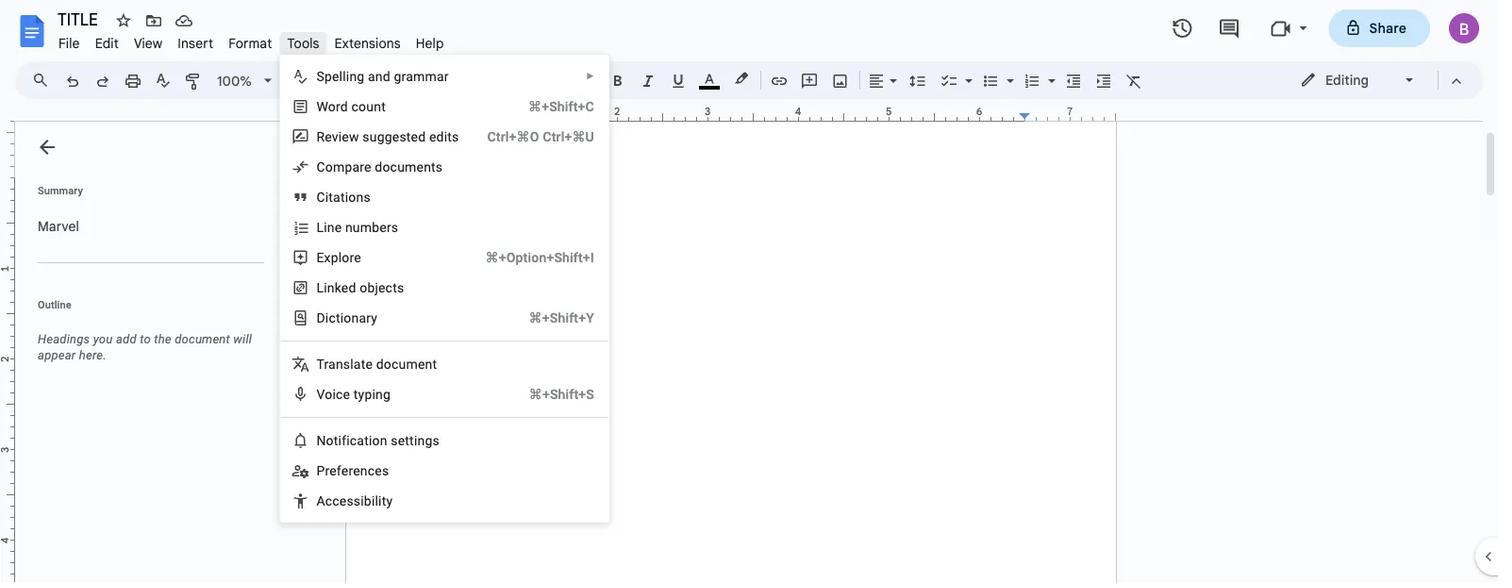 Task type: vqa. For each thing, say whether or not it's contained in the screenshot.


Task type: describe. For each thing, give the bounding box(es) containing it.
numbered list menu image
[[1044, 68, 1056, 75]]

share
[[1370, 20, 1407, 36]]

main toolbar
[[56, 0, 1149, 236]]

right margin image
[[1020, 107, 1115, 121]]

⌘+shift+s
[[529, 386, 594, 402]]

tools
[[287, 35, 319, 51]]

s
[[363, 129, 370, 144]]

grammar
[[394, 68, 449, 84]]

w
[[316, 99, 328, 114]]

pare
[[345, 159, 371, 175]]

view
[[134, 35, 163, 51]]

documents
[[375, 159, 443, 175]]

insert
[[178, 35, 213, 51]]

ctrl+⌘o ctrl+⌘u element
[[465, 127, 594, 146]]

⌘+option+shift+i
[[485, 250, 594, 265]]

typing
[[354, 386, 391, 402]]

Zoom text field
[[212, 68, 258, 94]]

►
[[586, 71, 595, 82]]

v
[[316, 386, 325, 402]]

text color image
[[699, 67, 720, 90]]

s
[[316, 68, 324, 84]]

outline
[[38, 299, 71, 310]]

notification settings o element
[[316, 433, 445, 448]]

l
[[316, 280, 324, 295]]

a c cessibility
[[316, 493, 393, 509]]

citations
[[316, 189, 371, 205]]

inked
[[324, 280, 356, 295]]

word count w element
[[316, 99, 391, 114]]

numbers
[[345, 219, 398, 235]]

ctrl+⌘o ctrl+⌘u
[[487, 129, 594, 144]]

⌘+shift+s element
[[506, 385, 594, 404]]

appear
[[38, 348, 76, 362]]

headings you add to the document will appear here.
[[38, 332, 252, 362]]

dictionary d element
[[316, 310, 383, 326]]

file menu item
[[51, 32, 87, 54]]

⌘+shift+c
[[528, 99, 594, 114]]

tools menu item
[[280, 32, 327, 54]]

n
[[316, 433, 326, 448]]

references
[[325, 463, 389, 478]]

ictionary
[[325, 310, 377, 326]]

top margin image
[[0, 88, 14, 183]]

translate document t element
[[316, 356, 443, 372]]

line numbers f1 element
[[316, 219, 404, 235]]

explore r element
[[316, 250, 367, 265]]

v oice typing
[[316, 386, 391, 402]]

⌘+shift+y
[[529, 310, 594, 326]]

w ord count
[[316, 99, 386, 114]]

ggested
[[377, 129, 426, 144]]

format menu item
[[221, 32, 280, 54]]

line numbers
[[316, 219, 398, 235]]

d
[[316, 310, 325, 326]]

extensions
[[335, 35, 401, 51]]

compare documents m element
[[316, 159, 448, 175]]

insert image image
[[830, 67, 852, 93]]

co m pare documents
[[316, 159, 443, 175]]

c
[[325, 493, 332, 509]]



Task type: locate. For each thing, give the bounding box(es) containing it.
o
[[326, 433, 334, 448]]

line & paragraph spacing image
[[907, 67, 929, 93]]

you
[[93, 332, 113, 346]]

menu bar banner
[[0, 0, 1498, 583]]

spelling and grammar s element
[[316, 68, 455, 84]]

help menu item
[[408, 32, 452, 54]]

⌘+shift+y element
[[506, 309, 594, 327]]

r
[[350, 250, 354, 265]]

review suggested edits u element
[[316, 129, 465, 144]]

menu
[[250, 0, 609, 523]]

highlight color image
[[731, 67, 752, 90]]

document up typing
[[376, 356, 437, 372]]

application containing share
[[0, 0, 1498, 583]]

linked objects l element
[[316, 280, 410, 295]]

ctrl+⌘o
[[487, 129, 539, 144]]

line
[[316, 219, 342, 235]]

document inside headings you add to the document will appear here.
[[175, 332, 230, 346]]

m
[[333, 159, 345, 175]]

checklist menu image
[[960, 68, 973, 75]]

p
[[316, 463, 325, 478]]

1 horizontal spatial document
[[376, 356, 437, 372]]

format
[[228, 35, 272, 51]]

menu bar inside the menu bar banner
[[51, 25, 452, 56]]

t
[[316, 356, 324, 372]]

settings
[[391, 433, 440, 448]]

explo
[[316, 250, 350, 265]]

editing button
[[1287, 66, 1429, 94]]

Zoom field
[[209, 67, 280, 96]]

document inside "menu"
[[376, 356, 437, 372]]

0 vertical spatial document
[[175, 332, 230, 346]]

summary
[[38, 184, 83, 196]]

share button
[[1329, 9, 1430, 47]]

help
[[416, 35, 444, 51]]

edit menu item
[[87, 32, 126, 54]]

voice typing v element
[[316, 386, 396, 402]]

explo r e
[[316, 250, 361, 265]]

cessibility
[[332, 493, 393, 509]]

to
[[140, 332, 151, 346]]

outline heading
[[15, 297, 272, 324]]

headings
[[38, 332, 90, 346]]

will
[[233, 332, 252, 346]]

editing
[[1326, 72, 1369, 88]]

menu bar
[[51, 25, 452, 56]]

summary heading
[[38, 183, 83, 198]]

view menu item
[[126, 32, 170, 54]]

ord
[[328, 99, 348, 114]]

mode and view toolbar
[[1286, 61, 1472, 99]]

application
[[0, 0, 1498, 583]]

citations k element
[[316, 189, 376, 205]]

extensions menu item
[[327, 32, 408, 54]]

t ranslate document
[[316, 356, 437, 372]]

document outline element
[[15, 122, 272, 583]]

Star checkbox
[[110, 8, 137, 34]]

and
[[368, 68, 390, 84]]

ctrl+⌘u
[[543, 129, 594, 144]]

edit
[[95, 35, 119, 51]]

marvel
[[38, 218, 79, 234]]

left margin image
[[346, 107, 442, 121]]

accessibility c element
[[316, 493, 398, 509]]

edits
[[429, 129, 459, 144]]

the
[[154, 332, 172, 346]]

here.
[[79, 348, 106, 362]]

⌘+shift+c element
[[506, 97, 594, 116]]

⌘+option+shift+i element
[[463, 248, 594, 267]]

tification
[[334, 433, 387, 448]]

document
[[175, 332, 230, 346], [376, 356, 437, 372]]

preferences p element
[[316, 463, 395, 478]]

file
[[58, 35, 80, 51]]

review s u ggested edits
[[316, 129, 459, 144]]

n o tification settings
[[316, 433, 440, 448]]

s pelling and grammar
[[316, 68, 449, 84]]

0 horizontal spatial document
[[175, 332, 230, 346]]

count
[[352, 99, 386, 114]]

add
[[116, 332, 137, 346]]

review
[[316, 129, 359, 144]]

co
[[316, 159, 333, 175]]

Rename text field
[[51, 8, 109, 30]]

oice
[[325, 386, 350, 402]]

d ictionary
[[316, 310, 377, 326]]

l inked objects
[[316, 280, 404, 295]]

menu containing s
[[250, 0, 609, 523]]

Menus field
[[24, 67, 65, 93]]

pelling
[[324, 68, 365, 84]]

1 vertical spatial document
[[376, 356, 437, 372]]

menu bar containing file
[[51, 25, 452, 56]]

summary element
[[28, 208, 264, 245]]

bulleted list menu image
[[1002, 68, 1014, 75]]

ranslate
[[324, 356, 373, 372]]

a
[[316, 493, 325, 509]]

document right the
[[175, 332, 230, 346]]

objects
[[360, 280, 404, 295]]

p references
[[316, 463, 389, 478]]

e
[[354, 250, 361, 265]]

insert menu item
[[170, 32, 221, 54]]

u
[[370, 129, 377, 144]]



